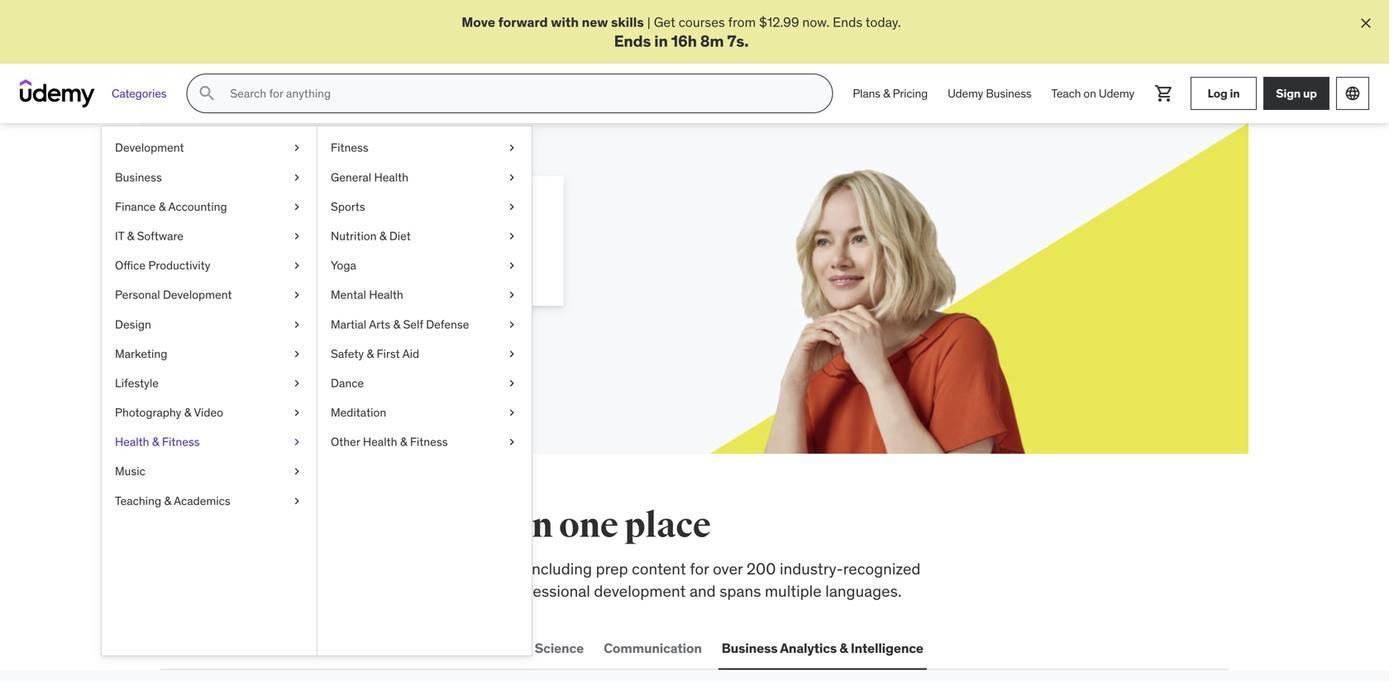 Task type: describe. For each thing, give the bounding box(es) containing it.
xsmall image for health & fitness
[[290, 434, 303, 450]]

dance link
[[318, 369, 532, 398]]

plans & pricing
[[853, 86, 928, 101]]

communication button
[[600, 629, 705, 668]]

2 as from the left
[[499, 236, 512, 253]]

|
[[647, 14, 651, 31]]

multiple
[[765, 581, 822, 601]]

mental health link
[[318, 280, 532, 310]]

nutrition & diet
[[331, 229, 411, 243]]

xsmall image for business
[[290, 169, 303, 186]]

martial arts & self defense link
[[318, 310, 532, 339]]

supports
[[342, 581, 404, 601]]

potential
[[296, 236, 349, 253]]

$12.99.
[[220, 255, 263, 272]]

xsmall image for it & software
[[290, 228, 303, 244]]

industry-
[[780, 559, 843, 579]]

it & software
[[115, 229, 184, 243]]

1 vertical spatial skills
[[274, 505, 363, 548]]

need
[[435, 505, 514, 548]]

business for business
[[115, 170, 162, 185]]

first
[[377, 346, 400, 361]]

leadership
[[415, 640, 483, 657]]

& for first
[[367, 346, 374, 361]]

get
[[654, 14, 675, 31]]

& for software
[[127, 229, 134, 243]]

0 horizontal spatial ends
[[614, 31, 651, 51]]

and
[[690, 581, 716, 601]]

& for academics
[[164, 493, 171, 508]]

sports
[[331, 199, 365, 214]]

general health
[[331, 170, 408, 185]]

xsmall image for teaching & academics
[[290, 493, 303, 509]]

1 horizontal spatial fitness
[[331, 140, 369, 155]]

marketing link
[[102, 339, 317, 369]]

sign
[[1276, 86, 1301, 101]]

photography
[[115, 405, 181, 420]]

1 horizontal spatial ends
[[833, 14, 863, 31]]

personal
[[115, 287, 160, 302]]

xsmall image for nutrition & diet
[[505, 228, 518, 244]]

analytics
[[780, 640, 837, 657]]

health for mental health
[[369, 287, 403, 302]]

categories
[[112, 86, 166, 101]]

xsmall image for photography & video
[[290, 405, 303, 421]]

development
[[594, 581, 686, 601]]

udemy business
[[948, 86, 1032, 101]]

xsmall image for sports
[[505, 199, 518, 215]]

& for pricing
[[883, 86, 890, 101]]

recognized
[[843, 559, 921, 579]]

new
[[582, 14, 608, 31]]

safety
[[331, 346, 364, 361]]

health for general health
[[374, 170, 408, 185]]

it certifications button
[[294, 629, 398, 668]]

over
[[713, 559, 743, 579]]

well-
[[408, 581, 442, 601]]

0 vertical spatial development
[[115, 140, 184, 155]]

martial
[[331, 317, 366, 332]]

video
[[194, 405, 223, 420]]

sale
[[266, 255, 292, 272]]

plans & pricing link
[[843, 74, 938, 113]]

arts
[[369, 317, 390, 332]]

xsmall image for development
[[290, 140, 303, 156]]

2 udemy from the left
[[1099, 86, 1134, 101]]

other
[[331, 435, 360, 450]]

it for it certifications
[[297, 640, 308, 657]]

skills for your future expand your potential with a course for as little as $12.99. sale ends today.
[[220, 195, 512, 272]]

aid
[[402, 346, 419, 361]]

submit search image
[[197, 84, 217, 104]]

categories button
[[102, 74, 176, 113]]

rounded
[[442, 581, 501, 601]]

health for other health & fitness
[[363, 435, 397, 450]]

safety & first aid link
[[318, 339, 532, 369]]

& for fitness
[[152, 435, 159, 450]]

log in link
[[1191, 77, 1257, 110]]

health up music
[[115, 435, 149, 450]]

xsmall image for music
[[290, 464, 303, 480]]

finance & accounting link
[[102, 192, 317, 222]]

safety & first aid
[[331, 346, 419, 361]]

other health & fitness link
[[318, 428, 532, 457]]

including
[[528, 559, 592, 579]]

productivity
[[148, 258, 210, 273]]

move
[[462, 14, 495, 31]]

design link
[[102, 310, 317, 339]]

personal development link
[[102, 280, 317, 310]]

content
[[632, 559, 686, 579]]

16h 8m 7s
[[671, 31, 744, 51]]

topics,
[[478, 559, 524, 579]]

& for diet
[[379, 229, 387, 243]]

on
[[1084, 86, 1096, 101]]

office productivity
[[115, 258, 210, 273]]

up
[[1303, 86, 1317, 101]]

xsmall image for marketing
[[290, 346, 303, 362]]

accounting
[[168, 199, 227, 214]]

0 horizontal spatial fitness
[[162, 435, 200, 450]]

200
[[747, 559, 776, 579]]

it & software link
[[102, 222, 317, 251]]

it for it & software
[[115, 229, 124, 243]]

leadership button
[[411, 629, 486, 668]]

teaching & academics
[[115, 493, 230, 508]]

sports link
[[318, 192, 532, 222]]



Task type: vqa. For each thing, say whether or not it's contained in the screenshot.
Nutrition
yes



Task type: locate. For each thing, give the bounding box(es) containing it.
xsmall image inside 'meditation' link
[[505, 405, 518, 421]]

xsmall image inside personal development link
[[290, 287, 303, 303]]

xsmall image for office productivity
[[290, 258, 303, 274]]

1 udemy from the left
[[948, 86, 983, 101]]

in up including
[[521, 505, 553, 548]]

ends down |
[[614, 31, 651, 51]]

close image
[[1358, 15, 1374, 31]]

xsmall image inside music link
[[290, 464, 303, 480]]

xsmall image inside the office productivity link
[[290, 258, 303, 274]]

xsmall image for design
[[290, 316, 303, 333]]

xsmall image inside the mental health link
[[505, 287, 518, 303]]

development for web
[[195, 640, 277, 657]]

for up potential
[[299, 195, 338, 230]]

1 vertical spatial in
[[1230, 86, 1240, 101]]

1 vertical spatial it
[[297, 640, 308, 657]]

skills up workplace
[[274, 505, 363, 548]]

0 horizontal spatial in
[[521, 505, 553, 548]]

nutrition
[[331, 229, 377, 243]]

1 vertical spatial development
[[163, 287, 232, 302]]

.
[[744, 31, 749, 51]]

fitness down 'meditation' link
[[410, 435, 448, 450]]

in inside move forward with new skills | get courses from $12.99 now. ends today. ends in 16h 8m 7s .
[[654, 31, 668, 51]]

skills up supports
[[354, 559, 389, 579]]

0 horizontal spatial your
[[268, 236, 293, 253]]

xsmall image inside photography & video link
[[290, 405, 303, 421]]

today. inside skills for your future expand your potential with a course for as little as $12.99. sale ends today.
[[327, 255, 362, 272]]

xsmall image inside it & software link
[[290, 228, 303, 244]]

2 horizontal spatial for
[[690, 559, 709, 579]]

0 vertical spatial your
[[343, 195, 402, 230]]

business inside business link
[[115, 170, 162, 185]]

photography & video link
[[102, 398, 317, 428]]

defense
[[426, 317, 469, 332]]

0 horizontal spatial with
[[352, 236, 377, 253]]

& left self at the left top of the page
[[393, 317, 400, 332]]

skills
[[220, 195, 294, 230]]

teach
[[1051, 86, 1081, 101]]

1 horizontal spatial as
[[499, 236, 512, 253]]

udemy business link
[[938, 74, 1041, 113]]

your up sale
[[268, 236, 293, 253]]

fitness
[[331, 140, 369, 155], [162, 435, 200, 450], [410, 435, 448, 450]]

udemy right on
[[1099, 86, 1134, 101]]

& for accounting
[[159, 199, 166, 214]]

in right log
[[1230, 86, 1240, 101]]

xsmall image inside lifestyle link
[[290, 375, 303, 392]]

covering
[[160, 559, 223, 579]]

with inside skills for your future expand your potential with a course for as little as $12.99. sale ends today.
[[352, 236, 377, 253]]

1 vertical spatial for
[[433, 236, 449, 253]]

xsmall image inside marketing link
[[290, 346, 303, 362]]

xsmall image inside teaching & academics link
[[290, 493, 303, 509]]

general
[[331, 170, 371, 185]]

health right general
[[374, 170, 408, 185]]

1 vertical spatial business
[[115, 170, 162, 185]]

fitness down photography & video
[[162, 435, 200, 450]]

xsmall image inside the dance link
[[505, 375, 518, 392]]

xsmall image inside development link
[[290, 140, 303, 156]]

xsmall image inside other health & fitness link
[[505, 434, 518, 450]]

xsmall image inside safety & first aid link
[[505, 346, 518, 362]]

xsmall image for lifestyle
[[290, 375, 303, 392]]

your up a
[[343, 195, 402, 230]]

it inside button
[[297, 640, 308, 657]]

udemy right 'pricing'
[[948, 86, 983, 101]]

2 horizontal spatial fitness
[[410, 435, 448, 450]]

1 horizontal spatial your
[[343, 195, 402, 230]]

now.
[[802, 14, 830, 31]]

choose a language image
[[1344, 85, 1361, 102]]

for
[[299, 195, 338, 230], [433, 236, 449, 253], [690, 559, 709, 579]]

data science button
[[500, 629, 587, 668]]

spans
[[720, 581, 761, 601]]

& up office
[[127, 229, 134, 243]]

& left video
[[184, 405, 191, 420]]

science
[[535, 640, 584, 657]]

with left a
[[352, 236, 377, 253]]

xsmall image inside sports link
[[505, 199, 518, 215]]

0 vertical spatial in
[[654, 31, 668, 51]]

as right little
[[499, 236, 512, 253]]

0 vertical spatial with
[[551, 14, 579, 31]]

all the skills you need in one place
[[160, 505, 711, 548]]

xsmall image
[[505, 169, 518, 186], [290, 199, 303, 215], [505, 199, 518, 215], [290, 228, 303, 244], [505, 228, 518, 244], [290, 258, 303, 274], [505, 287, 518, 303], [505, 346, 518, 362], [505, 375, 518, 392], [505, 405, 518, 421], [505, 434, 518, 450], [290, 493, 303, 509]]

as
[[453, 236, 466, 253], [499, 236, 512, 253]]

plans
[[853, 86, 880, 101]]

xsmall image
[[290, 140, 303, 156], [505, 140, 518, 156], [290, 169, 303, 186], [505, 258, 518, 274], [290, 287, 303, 303], [290, 316, 303, 333], [505, 316, 518, 333], [290, 346, 303, 362], [290, 375, 303, 392], [290, 405, 303, 421], [290, 434, 303, 450], [290, 464, 303, 480]]

& right the finance
[[159, 199, 166, 214]]

& left diet
[[379, 229, 387, 243]]

intelligence
[[851, 640, 923, 657]]

web development button
[[160, 629, 280, 668]]

your
[[343, 195, 402, 230], [268, 236, 293, 253]]

lifestyle
[[115, 376, 159, 391]]

sign up link
[[1263, 77, 1330, 110]]

1 horizontal spatial in
[[654, 31, 668, 51]]

office productivity link
[[102, 251, 317, 280]]

business inside business analytics & intelligence button
[[722, 640, 778, 657]]

xsmall image for finance & accounting
[[290, 199, 303, 215]]

skills inside move forward with new skills | get courses from $12.99 now. ends today. ends in 16h 8m 7s .
[[611, 14, 644, 31]]

xsmall image for yoga
[[505, 258, 518, 274]]

today. right now.
[[866, 14, 901, 31]]

& right analytics
[[840, 640, 848, 657]]

0 vertical spatial today.
[[866, 14, 901, 31]]

pricing
[[893, 86, 928, 101]]

xsmall image inside yoga link
[[505, 258, 518, 274]]

mental health
[[331, 287, 403, 302]]

yoga link
[[318, 251, 532, 280]]

& left first
[[367, 346, 374, 361]]

it
[[115, 229, 124, 243], [297, 640, 308, 657]]

1 horizontal spatial with
[[551, 14, 579, 31]]

move forward with new skills | get courses from $12.99 now. ends today. ends in 16h 8m 7s .
[[462, 14, 901, 51]]

shopping cart with 0 items image
[[1154, 84, 1174, 104]]

business inside 'udemy business' link
[[986, 86, 1032, 101]]

xsmall image for mental health
[[505, 287, 518, 303]]

2 vertical spatial development
[[195, 640, 277, 657]]

0 horizontal spatial business
[[115, 170, 162, 185]]

finance
[[115, 199, 156, 214]]

teach on udemy
[[1051, 86, 1134, 101]]

business up the finance
[[115, 170, 162, 185]]

for up and at the bottom
[[690, 559, 709, 579]]

2 vertical spatial skills
[[354, 559, 389, 579]]

0 vertical spatial business
[[986, 86, 1032, 101]]

Search for anything text field
[[227, 80, 812, 108]]

1 horizontal spatial today.
[[866, 14, 901, 31]]

xsmall image inside "general health" link
[[505, 169, 518, 186]]

0 horizontal spatial it
[[115, 229, 124, 243]]

xsmall image for safety & first aid
[[505, 346, 518, 362]]

academics
[[174, 493, 230, 508]]

business down spans
[[722, 640, 778, 657]]

other health & fitness
[[331, 435, 448, 450]]

1 vertical spatial with
[[352, 236, 377, 253]]

today. down nutrition
[[327, 255, 362, 272]]

1 vertical spatial your
[[268, 236, 293, 253]]

1 horizontal spatial for
[[433, 236, 449, 253]]

for for your
[[433, 236, 449, 253]]

2 vertical spatial business
[[722, 640, 778, 657]]

0 vertical spatial it
[[115, 229, 124, 243]]

workplace
[[278, 559, 350, 579]]

& inside button
[[840, 640, 848, 657]]

0 horizontal spatial as
[[453, 236, 466, 253]]

future
[[407, 195, 488, 230]]

health & fitness link
[[102, 428, 317, 457]]

xsmall image inside nutrition & diet link
[[505, 228, 518, 244]]

it left certifications
[[297, 640, 308, 657]]

development for personal
[[163, 287, 232, 302]]

as left little
[[453, 236, 466, 253]]

for right course
[[433, 236, 449, 253]]

dance
[[331, 376, 364, 391]]

xsmall image for dance
[[505, 375, 518, 392]]

development down the office productivity link
[[163, 287, 232, 302]]

in
[[654, 31, 668, 51], [1230, 86, 1240, 101], [521, 505, 553, 548]]

finance & accounting
[[115, 199, 227, 214]]

skills
[[611, 14, 644, 31], [274, 505, 363, 548], [354, 559, 389, 579]]

web development
[[164, 640, 277, 657]]

office
[[115, 258, 146, 273]]

for for workplace
[[690, 559, 709, 579]]

covering critical workplace skills to technical topics, including prep content for over 200 industry-recognized certifications, our catalog supports well-rounded professional development and spans multiple languages.
[[160, 559, 921, 601]]

0 horizontal spatial for
[[299, 195, 338, 230]]

xsmall image inside martial arts & self defense link
[[505, 316, 518, 333]]

you
[[369, 505, 429, 548]]

teaching
[[115, 493, 161, 508]]

0 horizontal spatial udemy
[[948, 86, 983, 101]]

today.
[[866, 14, 901, 31], [327, 255, 362, 272]]

xsmall image for other health & fitness
[[505, 434, 518, 450]]

meditation
[[331, 405, 386, 420]]

1 horizontal spatial udemy
[[1099, 86, 1134, 101]]

our
[[260, 581, 282, 601]]

development link
[[102, 133, 317, 163]]

with left new in the left of the page
[[551, 14, 579, 31]]

design
[[115, 317, 151, 332]]

1 as from the left
[[453, 236, 466, 253]]

xsmall image for martial arts & self defense
[[505, 316, 518, 333]]

1 horizontal spatial it
[[297, 640, 308, 657]]

2 horizontal spatial business
[[986, 86, 1032, 101]]

log in
[[1208, 86, 1240, 101]]

xsmall image for meditation
[[505, 405, 518, 421]]

& right teaching
[[164, 493, 171, 508]]

udemy image
[[20, 80, 95, 108]]

place
[[624, 505, 711, 548]]

development right "web"
[[195, 640, 277, 657]]

xsmall image for fitness
[[505, 140, 518, 156]]

music link
[[102, 457, 317, 486]]

health right other
[[363, 435, 397, 450]]

skills left |
[[611, 14, 644, 31]]

meditation link
[[318, 398, 532, 428]]

with inside move forward with new skills | get courses from $12.99 now. ends today. ends in 16h 8m 7s .
[[551, 14, 579, 31]]

to
[[392, 559, 407, 579]]

with
[[551, 14, 579, 31], [352, 236, 377, 253]]

catalog
[[286, 581, 338, 601]]

& down 'meditation' link
[[400, 435, 407, 450]]

2 vertical spatial in
[[521, 505, 553, 548]]

& right plans
[[883, 86, 890, 101]]

the
[[215, 505, 268, 548]]

photography & video
[[115, 405, 223, 420]]

development down categories dropdown button on the left of page
[[115, 140, 184, 155]]

business left teach
[[986, 86, 1032, 101]]

lifestyle link
[[102, 369, 317, 398]]

in down get
[[654, 31, 668, 51]]

0 horizontal spatial today.
[[327, 255, 362, 272]]

xsmall image for general health
[[505, 169, 518, 186]]

it up office
[[115, 229, 124, 243]]

development inside button
[[195, 640, 277, 657]]

xsmall image inside health & fitness link
[[290, 434, 303, 450]]

personal development
[[115, 287, 232, 302]]

skills inside "covering critical workplace skills to technical topics, including prep content for over 200 industry-recognized certifications, our catalog supports well-rounded professional development and spans multiple languages."
[[354, 559, 389, 579]]

fitness up general
[[331, 140, 369, 155]]

xsmall image inside fitness link
[[505, 140, 518, 156]]

for inside "covering critical workplace skills to technical topics, including prep content for over 200 industry-recognized certifications, our catalog supports well-rounded professional development and spans multiple languages."
[[690, 559, 709, 579]]

health up arts
[[369, 287, 403, 302]]

2 vertical spatial for
[[690, 559, 709, 579]]

xsmall image for personal development
[[290, 287, 303, 303]]

prep
[[596, 559, 628, 579]]

it certifications
[[297, 640, 395, 657]]

software
[[137, 229, 184, 243]]

marketing
[[115, 346, 167, 361]]

certifications,
[[160, 581, 256, 601]]

business for business analytics & intelligence
[[722, 640, 778, 657]]

& for video
[[184, 405, 191, 420]]

xsmall image inside finance & accounting link
[[290, 199, 303, 215]]

data
[[503, 640, 532, 657]]

xsmall image inside the design link
[[290, 316, 303, 333]]

1 horizontal spatial business
[[722, 640, 778, 657]]

xsmall image inside business link
[[290, 169, 303, 186]]

teach on udemy link
[[1041, 74, 1144, 113]]

ends right now.
[[833, 14, 863, 31]]

certifications
[[311, 640, 395, 657]]

today. inside move forward with new skills | get courses from $12.99 now. ends today. ends in 16h 8m 7s .
[[866, 14, 901, 31]]

forward
[[498, 14, 548, 31]]

one
[[559, 505, 618, 548]]

self
[[403, 317, 423, 332]]

general health link
[[318, 163, 532, 192]]

courses
[[679, 14, 725, 31]]

0 vertical spatial skills
[[611, 14, 644, 31]]

2 horizontal spatial in
[[1230, 86, 1240, 101]]

& down photography
[[152, 435, 159, 450]]

0 vertical spatial for
[[299, 195, 338, 230]]

1 vertical spatial today.
[[327, 255, 362, 272]]

business
[[986, 86, 1032, 101], [115, 170, 162, 185], [722, 640, 778, 657]]



